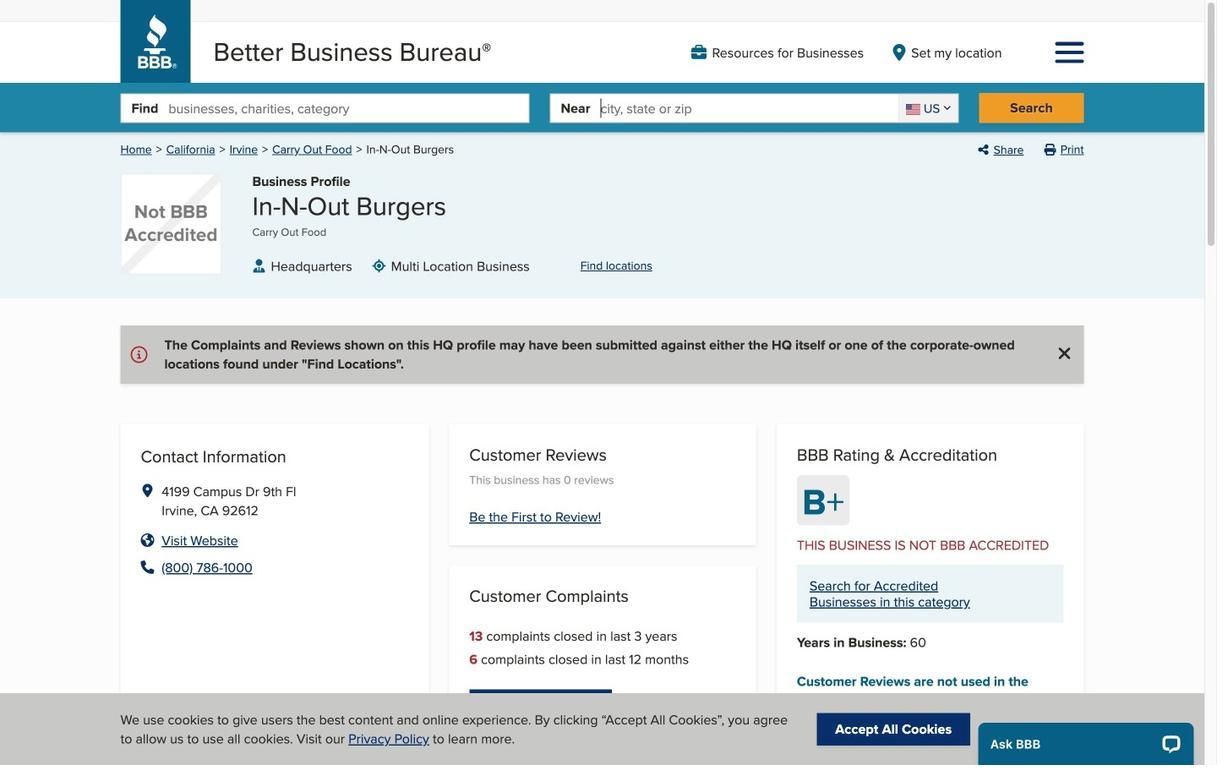 Task type: locate. For each thing, give the bounding box(es) containing it.
businesses, charities, category search field
[[169, 94, 529, 122]]

None field
[[899, 94, 959, 122]]



Task type: describe. For each thing, give the bounding box(es) containing it.
not bbb accredited image
[[121, 174, 222, 275]]

city, state or zip field
[[601, 94, 899, 122]]



Task type: vqa. For each thing, say whether or not it's contained in the screenshot.
Ste at the left of the page
no



